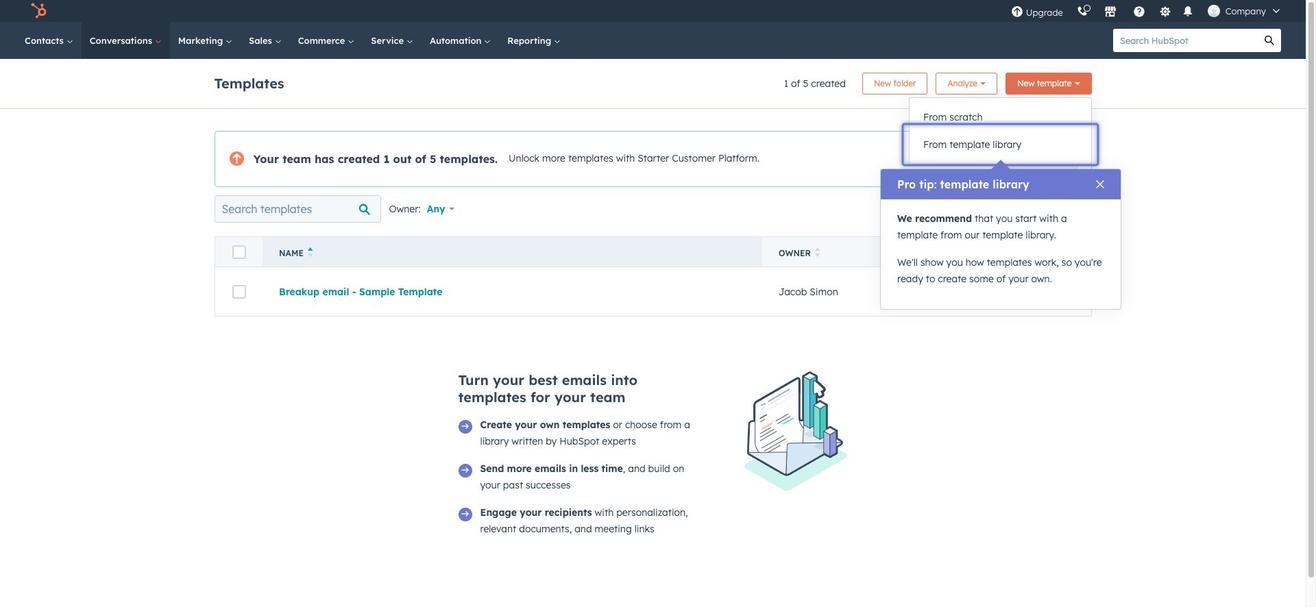 Task type: locate. For each thing, give the bounding box(es) containing it.
close image
[[1096, 180, 1104, 188]]

ascending sort. press to sort descending. image
[[308, 247, 313, 257]]

menu
[[1004, 0, 1289, 22]]

Search HubSpot search field
[[1113, 29, 1258, 52]]

2 horizontal spatial press to sort. element
[[1069, 247, 1074, 259]]

press to sort. element
[[815, 247, 820, 259], [955, 247, 960, 259], [1069, 247, 1074, 259]]

0 horizontal spatial press to sort. element
[[815, 247, 820, 259]]

Search search field
[[214, 195, 381, 223]]

1 horizontal spatial press to sort. element
[[955, 247, 960, 259]]

3 press to sort. element from the left
[[1069, 247, 1074, 259]]

ascending sort. press to sort descending. element
[[308, 247, 313, 259]]

banner
[[214, 69, 1092, 95]]



Task type: describe. For each thing, give the bounding box(es) containing it.
press to sort. image
[[1069, 247, 1074, 257]]

2 press to sort. element from the left
[[955, 247, 960, 259]]

press to sort. image
[[815, 247, 820, 257]]

1 press to sort. element from the left
[[815, 247, 820, 259]]

marketplaces image
[[1104, 6, 1116, 19]]

jacob simon image
[[1208, 5, 1220, 17]]



Task type: vqa. For each thing, say whether or not it's contained in the screenshot.
Close icon
yes



